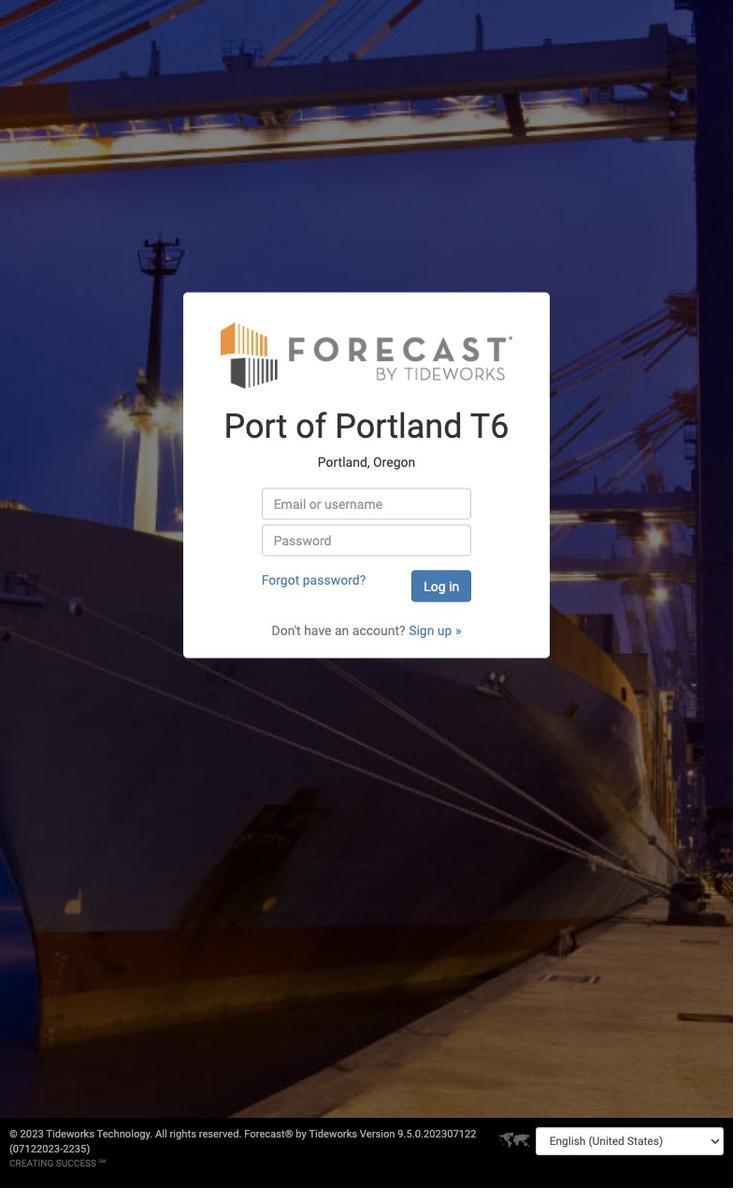 Task type: locate. For each thing, give the bounding box(es) containing it.
of
[[296, 407, 327, 446]]

1 tideworks from the left
[[46, 1129, 95, 1141]]

forgot
[[262, 572, 300, 587]]

tideworks
[[46, 1129, 95, 1141], [309, 1129, 358, 1141]]

℠
[[99, 1159, 106, 1169]]

version
[[360, 1129, 396, 1141]]

(07122023-
[[9, 1144, 63, 1156]]

don't
[[272, 623, 301, 638]]

have
[[304, 623, 332, 638]]

2023
[[20, 1129, 44, 1141]]

©
[[9, 1129, 18, 1141]]

up
[[438, 623, 453, 638]]

tideworks up 2235) on the left bottom of page
[[46, 1129, 95, 1141]]

t6
[[471, 407, 510, 446]]

»
[[456, 623, 462, 638]]

reserved.
[[199, 1129, 242, 1141]]

forecast® by tideworks image
[[221, 321, 513, 390]]

sign up » link
[[409, 623, 462, 638]]

portland,
[[318, 454, 370, 469]]

2 tideworks from the left
[[309, 1129, 358, 1141]]

technology.
[[97, 1129, 153, 1141]]

oregon
[[373, 454, 416, 469]]

Email or username text field
[[262, 488, 472, 520]]

log in button
[[412, 571, 472, 602]]

tideworks inside forecast® by tideworks version 9.5.0.202307122 (07122023-2235) creating success ℠
[[309, 1129, 358, 1141]]

success
[[56, 1159, 96, 1169]]

forecast®
[[245, 1129, 294, 1141]]

2235)
[[63, 1144, 90, 1156]]

don't have an account? sign up »
[[272, 623, 462, 638]]

0 horizontal spatial tideworks
[[46, 1129, 95, 1141]]

1 horizontal spatial tideworks
[[309, 1129, 358, 1141]]

sign
[[409, 623, 435, 638]]

tideworks right the by
[[309, 1129, 358, 1141]]



Task type: describe. For each thing, give the bounding box(es) containing it.
password?
[[303, 572, 366, 587]]

© 2023 tideworks technology. all rights reserved.
[[9, 1129, 245, 1141]]

by
[[296, 1129, 307, 1141]]

Password password field
[[262, 525, 472, 556]]

creating
[[9, 1159, 54, 1169]]

all
[[155, 1129, 167, 1141]]

tideworks for 2023
[[46, 1129, 95, 1141]]

forgot password? log in
[[262, 572, 460, 594]]

account?
[[353, 623, 406, 638]]

9.5.0.202307122
[[398, 1129, 477, 1141]]

rights
[[170, 1129, 197, 1141]]

port of portland t6 portland, oregon
[[224, 407, 510, 469]]

portland
[[335, 407, 463, 446]]

in
[[449, 579, 460, 594]]

an
[[335, 623, 349, 638]]

port
[[224, 407, 288, 446]]

forgot password? link
[[262, 572, 366, 587]]

forecast® by tideworks version 9.5.0.202307122 (07122023-2235) creating success ℠
[[9, 1129, 477, 1169]]

log
[[424, 579, 446, 594]]

tideworks for by
[[309, 1129, 358, 1141]]



Task type: vqa. For each thing, say whether or not it's contained in the screenshot.
second The Tideworks from right
yes



